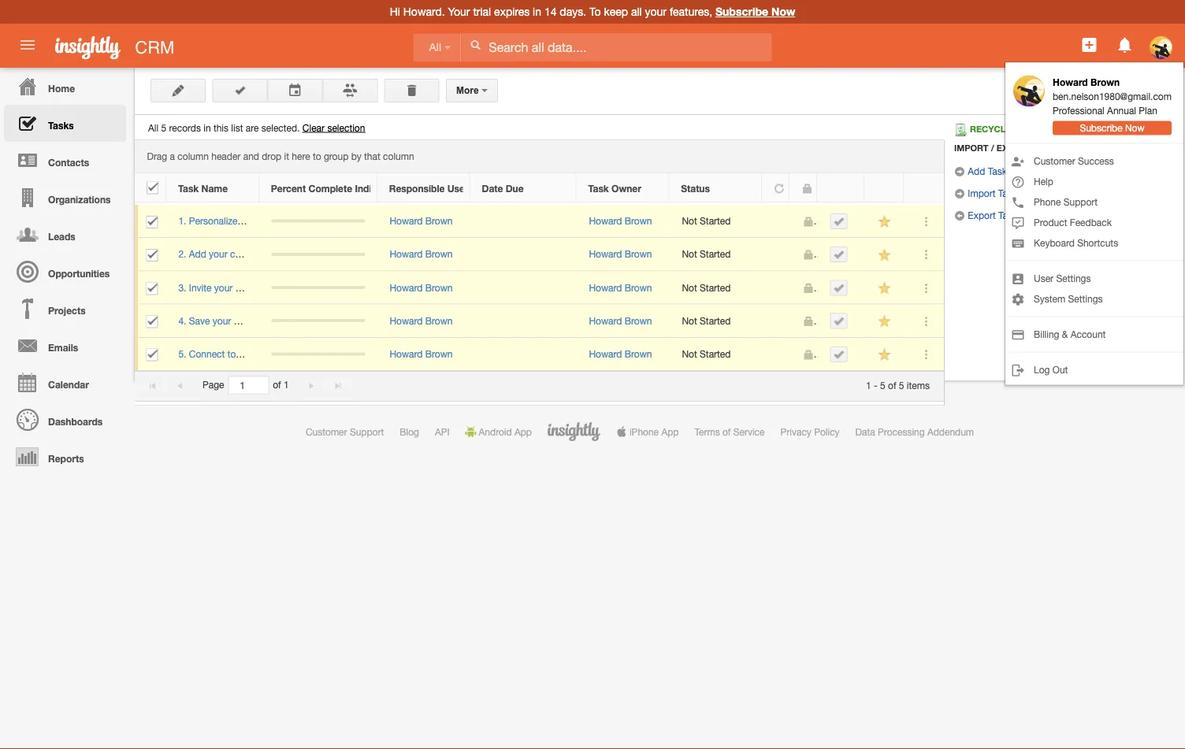Task type: vqa. For each thing, say whether or not it's contained in the screenshot.
SYSTEM SETTINGS on the right top of page
yes



Task type: describe. For each thing, give the bounding box(es) containing it.
iphone
[[630, 427, 659, 438]]

feedback
[[1071, 217, 1113, 228]]

1 vertical spatial in
[[204, 122, 211, 133]]

opportunities link
[[4, 253, 126, 290]]

iphone app
[[630, 427, 679, 438]]

not started for 1. personalize your account
[[682, 216, 731, 227]]

export inside export tasks link
[[969, 210, 996, 221]]

started for 5. connect to your files and apps
[[700, 349, 731, 360]]

1 vertical spatial to
[[1015, 166, 1025, 177]]

and inside row
[[279, 349, 295, 360]]

leads
[[48, 231, 75, 242]]

system settings
[[1035, 294, 1104, 305]]

brown inside 'howard brown ben.nelson1980@gmail.com professional annual plan subscribe now'
[[1091, 77, 1121, 88]]

white image
[[470, 39, 481, 50]]

your for customers
[[209, 249, 228, 260]]

blog link
[[400, 427, 419, 438]]

customer success
[[1035, 156, 1115, 167]]

customer for customer success
[[1035, 156, 1076, 167]]

terms of service link
[[695, 427, 765, 438]]

account
[[262, 216, 296, 227]]

not for 4. save your emails
[[682, 315, 698, 327]]

1 horizontal spatial to
[[313, 151, 321, 162]]

0 horizontal spatial of
[[273, 380, 281, 391]]

by
[[351, 151, 362, 162]]

notifications image
[[1116, 35, 1135, 54]]

contacts
[[48, 157, 89, 168]]

save
[[189, 315, 210, 327]]

Search all data.... text field
[[462, 33, 772, 61]]

billing & account link
[[1006, 324, 1184, 345]]

account
[[1071, 329, 1107, 340]]

1 field
[[229, 377, 268, 394]]

3 press ctrl + space to group column header from the left
[[904, 173, 944, 203]]

terms
[[695, 427, 720, 438]]

recycle
[[971, 124, 1012, 134]]

support for phone support
[[1064, 197, 1099, 208]]

help
[[1035, 176, 1054, 187]]

0 vertical spatial calendar
[[1061, 166, 1099, 177]]

not started for 4. save your emails
[[682, 315, 731, 327]]

organizations
[[48, 194, 111, 205]]

0 vertical spatial export
[[997, 143, 1033, 153]]

0 horizontal spatial and
[[243, 151, 259, 162]]

phone support link
[[1006, 192, 1184, 212]]

task for task name
[[178, 183, 199, 194]]

1 horizontal spatial of
[[723, 427, 731, 438]]

drop
[[262, 151, 282, 162]]

organizations link
[[4, 179, 126, 216]]

row group containing 1. personalize your account
[[135, 205, 945, 371]]

1 horizontal spatial in
[[533, 5, 542, 18]]

plan
[[1140, 105, 1158, 116]]

hi howard. your trial expires in 14 days. to keep all your features, subscribe now
[[390, 5, 796, 18]]

howard brown ben.nelson1980@gmail.com professional annual plan subscribe now
[[1054, 77, 1173, 134]]

iphone app link
[[617, 427, 679, 438]]

not started cell for 4. save your emails
[[670, 305, 763, 338]]

opportunities
[[48, 268, 110, 279]]

app for iphone app
[[662, 427, 679, 438]]

3.
[[179, 282, 186, 293]]

not started for 2. add your customers
[[682, 249, 731, 260]]

row containing 4. save your emails
[[135, 305, 945, 338]]

mark this task complete image for 4. save your emails
[[834, 316, 845, 327]]

1 horizontal spatial subscribe now link
[[1054, 121, 1173, 135]]

crm
[[135, 37, 175, 57]]

indicator
[[355, 183, 395, 194]]

private task image for account
[[803, 216, 814, 227]]

all for all 5 records in this list are selected. clear selection
[[148, 122, 159, 133]]

import / export
[[955, 143, 1033, 153]]

log out
[[1035, 365, 1069, 376]]

row containing 3. invite your team
[[135, 272, 945, 305]]

add inside row
[[189, 249, 206, 260]]

ben.nelson1980@gmail.com
[[1054, 91, 1173, 102]]

row containing 5. connect to your files and apps
[[135, 338, 945, 371]]

files
[[260, 349, 277, 360]]

4. save your emails
[[179, 315, 261, 327]]

projects link
[[4, 290, 126, 327]]

2 horizontal spatial of
[[889, 380, 897, 391]]

2 column from the left
[[383, 151, 415, 162]]

keep
[[604, 5, 628, 18]]

customers
[[230, 249, 275, 260]]

task for task owner
[[589, 183, 609, 194]]

a
[[170, 151, 175, 162]]

all for all
[[429, 41, 442, 54]]

not for 2. add your customers
[[682, 249, 698, 260]]

days.
[[560, 5, 587, 18]]

records
[[169, 122, 201, 133]]

home
[[48, 83, 75, 94]]

your
[[448, 5, 470, 18]]

0 vertical spatial now
[[772, 5, 796, 18]]

private task image for team
[[803, 283, 814, 294]]

app for android app
[[515, 427, 532, 438]]

following image for 5. connect to your files and apps
[[878, 348, 893, 363]]

2.
[[179, 249, 186, 260]]

group
[[324, 151, 349, 162]]

api
[[435, 427, 450, 438]]

mark this task complete image for 2. add your customers
[[834, 249, 845, 260]]

private task image for 2. add your customers
[[803, 250, 814, 261]]

not for 5. connect to your files and apps
[[682, 349, 698, 360]]

0 vertical spatial add
[[969, 166, 986, 177]]

page
[[203, 380, 224, 391]]

task owner
[[589, 183, 642, 194]]

following image for 4. save your emails
[[878, 314, 893, 329]]

phone
[[1035, 197, 1062, 208]]

0 horizontal spatial calendar
[[48, 379, 89, 390]]

projects
[[48, 305, 86, 316]]

billing & account
[[1035, 329, 1107, 340]]

started for 1. personalize your account
[[700, 216, 731, 227]]

tasks inside the tasks "link"
[[48, 120, 74, 131]]

navigation containing home
[[0, 68, 126, 475]]

customer support
[[306, 427, 384, 438]]

user settings
[[1035, 273, 1092, 284]]

complete
[[309, 183, 353, 194]]

import for import / export
[[955, 143, 989, 153]]

customer for customer support
[[306, 427, 347, 438]]

2 1 from the left
[[867, 380, 872, 391]]

reports link
[[4, 438, 126, 475]]

1 column from the left
[[178, 151, 209, 162]]

privacy
[[781, 427, 812, 438]]

google
[[1028, 166, 1058, 177]]

not for 1. personalize your account
[[682, 216, 698, 227]]

1 horizontal spatial user
[[1035, 273, 1054, 284]]

list
[[231, 122, 243, 133]]

due
[[506, 183, 524, 194]]

0 horizontal spatial to
[[590, 5, 601, 18]]

log
[[1035, 365, 1051, 376]]

4.
[[179, 315, 186, 327]]

3. invite your team link
[[179, 282, 265, 293]]

product feedback
[[1035, 217, 1113, 228]]

clear selection link
[[303, 122, 365, 133]]

not started cell for 3. invite your team
[[670, 272, 763, 305]]

2 horizontal spatial 5
[[900, 380, 905, 391]]

import tasks link
[[955, 188, 1023, 200]]

tasks for add tasks to google calendar
[[989, 166, 1012, 177]]

annual
[[1108, 105, 1137, 116]]

subscribe inside 'howard brown ben.nelson1980@gmail.com professional annual plan subscribe now'
[[1081, 123, 1123, 134]]

bin
[[1014, 124, 1030, 134]]

privacy policy
[[781, 427, 840, 438]]

all link
[[414, 33, 461, 62]]

-
[[875, 380, 878, 391]]

0% complete image
[[272, 220, 366, 223]]

hi
[[390, 5, 400, 18]]

4. save your emails link
[[179, 315, 269, 327]]

customer success link
[[1006, 151, 1184, 171]]

not started for 5. connect to your files and apps
[[682, 349, 731, 360]]

2 press ctrl + space to group column header from the left
[[865, 173, 904, 203]]



Task type: locate. For each thing, give the bounding box(es) containing it.
not started cell for 1. personalize your account
[[670, 205, 763, 238]]

2 not started cell from the top
[[670, 238, 763, 272]]

4 started from the top
[[700, 315, 731, 327]]

of 1
[[273, 380, 289, 391]]

1 started from the top
[[700, 216, 731, 227]]

3 not from the top
[[682, 282, 698, 293]]

1 vertical spatial following image
[[878, 348, 893, 363]]

5. connect to your files and apps link
[[179, 349, 327, 360]]

settings inside system settings link
[[1069, 294, 1104, 305]]

0 vertical spatial subscribe
[[716, 5, 769, 18]]

settings down user settings link
[[1069, 294, 1104, 305]]

3 not started from the top
[[682, 282, 731, 293]]

2 mark this task complete image from the top
[[834, 249, 845, 260]]

mark this task complete image for 3. invite your team
[[834, 283, 845, 294]]

0 vertical spatial private task image
[[803, 250, 814, 261]]

1 vertical spatial subscribe
[[1081, 123, 1123, 134]]

to left google
[[1015, 166, 1025, 177]]

3 row from the top
[[135, 238, 945, 272]]

items
[[908, 380, 930, 391]]

0 horizontal spatial subscribe
[[716, 5, 769, 18]]

5 not from the top
[[682, 349, 698, 360]]

navigation
[[0, 68, 126, 475]]

1 vertical spatial support
[[350, 427, 384, 438]]

started for 2. add your customers
[[700, 249, 731, 260]]

1 horizontal spatial app
[[662, 427, 679, 438]]

1 vertical spatial customer
[[306, 427, 347, 438]]

task left "owner" at the right top of the page
[[589, 183, 609, 194]]

mark this task complete image
[[834, 283, 845, 294], [834, 316, 845, 327], [834, 349, 845, 360]]

following image
[[878, 215, 893, 230], [878, 248, 893, 263], [878, 314, 893, 329]]

customer support link
[[306, 427, 384, 438]]

data
[[856, 427, 876, 438]]

team
[[236, 282, 257, 293]]

export tasks
[[966, 210, 1023, 221]]

all
[[429, 41, 442, 54], [148, 122, 159, 133]]

2 app from the left
[[662, 427, 679, 438]]

1 circle arrow right image from the top
[[955, 166, 966, 177]]

1 press ctrl + space to group column header from the left
[[818, 173, 865, 203]]

export down bin
[[997, 143, 1033, 153]]

settings up system settings
[[1057, 273, 1092, 284]]

not started cell for 5. connect to your files and apps
[[670, 338, 763, 371]]

and right files
[[279, 349, 295, 360]]

1 vertical spatial user
[[1035, 273, 1054, 284]]

1 mark this task complete image from the top
[[834, 283, 845, 294]]

service
[[734, 427, 765, 438]]

started for 3. invite your team
[[700, 282, 731, 293]]

following image for 3. invite your team
[[878, 281, 893, 296]]

add up the import tasks link
[[969, 166, 986, 177]]

and left drop
[[243, 151, 259, 162]]

1 vertical spatial mark this task complete image
[[834, 316, 845, 327]]

None checkbox
[[146, 216, 158, 229], [146, 249, 158, 262], [146, 349, 158, 362], [146, 216, 158, 229], [146, 249, 158, 262], [146, 349, 158, 362]]

expires
[[495, 5, 530, 18]]

app
[[515, 427, 532, 438], [662, 427, 679, 438]]

tasks inside export tasks link
[[999, 210, 1023, 221]]

phone support
[[1035, 197, 1099, 208]]

tasks link
[[4, 105, 126, 142]]

dashboards link
[[4, 401, 126, 438]]

circle arrow right image up the import tasks link
[[955, 166, 966, 177]]

clear
[[303, 122, 325, 133]]

1 horizontal spatial export
[[997, 143, 1033, 153]]

started
[[700, 216, 731, 227], [700, 249, 731, 260], [700, 282, 731, 293], [700, 315, 731, 327], [700, 349, 731, 360]]

3 following image from the top
[[878, 314, 893, 329]]

0 vertical spatial customer
[[1035, 156, 1076, 167]]

import up export tasks link
[[969, 188, 996, 199]]

2 task from the left
[[589, 183, 609, 194]]

1 not started from the top
[[682, 216, 731, 227]]

1 vertical spatial subscribe now link
[[1054, 121, 1173, 135]]

system settings link
[[1006, 289, 1184, 309]]

private task image for 5. connect to your files and apps
[[803, 350, 814, 361]]

not started cell for 2. add your customers
[[670, 238, 763, 272]]

howard inside 'howard brown ben.nelson1980@gmail.com professional annual plan subscribe now'
[[1054, 77, 1089, 88]]

tasks inside the import tasks link
[[999, 188, 1023, 199]]

settings for system settings
[[1069, 294, 1104, 305]]

3 not started cell from the top
[[670, 272, 763, 305]]

row containing 1. personalize your account
[[135, 205, 945, 238]]

following image
[[878, 281, 893, 296], [878, 348, 893, 363]]

invite
[[189, 282, 212, 293]]

android app link
[[466, 427, 532, 438]]

1 row group from the top
[[135, 173, 944, 203]]

emails
[[234, 315, 261, 327]]

1 horizontal spatial 5
[[881, 380, 886, 391]]

private task image for emails
[[803, 316, 814, 327]]

product feedback link
[[1006, 212, 1184, 233]]

user inside row
[[448, 183, 469, 194]]

1 right 1 field
[[284, 380, 289, 391]]

0 horizontal spatial column
[[178, 151, 209, 162]]

0 vertical spatial following image
[[878, 215, 893, 230]]

1 vertical spatial to
[[228, 349, 236, 360]]

/
[[992, 143, 995, 153]]

2 row from the top
[[135, 205, 945, 238]]

emails
[[48, 342, 78, 353]]

here
[[292, 151, 310, 162]]

1 vertical spatial import
[[969, 188, 996, 199]]

0 horizontal spatial to
[[228, 349, 236, 360]]

2 circle arrow right image from the top
[[955, 188, 966, 200]]

all up drag
[[148, 122, 159, 133]]

not started for 3. invite your team
[[682, 282, 731, 293]]

contacts link
[[4, 142, 126, 179]]

keyboard shortcuts link
[[1006, 233, 1184, 253]]

of right 1 field
[[273, 380, 281, 391]]

circle arrow right image for import tasks
[[955, 188, 966, 200]]

addendum
[[928, 427, 975, 438]]

row containing 2. add your customers
[[135, 238, 945, 272]]

0 horizontal spatial task
[[178, 183, 199, 194]]

subscribe right features,
[[716, 5, 769, 18]]

support for customer support
[[350, 427, 384, 438]]

support left "blog"
[[350, 427, 384, 438]]

2 vertical spatial mark this task complete image
[[834, 349, 845, 360]]

1 horizontal spatial calendar
[[1061, 166, 1099, 177]]

0 vertical spatial import
[[955, 143, 989, 153]]

1 vertical spatial row group
[[135, 205, 945, 371]]

5 right -
[[881, 380, 886, 391]]

subscribe now link down annual
[[1054, 121, 1173, 135]]

4 not started from the top
[[682, 315, 731, 327]]

log out link
[[1006, 360, 1184, 380]]

column right that
[[383, 151, 415, 162]]

5 left records
[[161, 122, 166, 133]]

1 vertical spatial now
[[1126, 123, 1145, 134]]

5 started from the top
[[700, 349, 731, 360]]

1 vertical spatial mark this task complete image
[[834, 249, 845, 260]]

circle arrow right image inside the add tasks to google calendar link
[[955, 166, 966, 177]]

1 horizontal spatial task
[[589, 183, 609, 194]]

row containing task name
[[135, 173, 944, 203]]

terms of service
[[695, 427, 765, 438]]

column
[[178, 151, 209, 162], [383, 151, 415, 162]]

1 following image from the top
[[878, 281, 893, 296]]

1 vertical spatial and
[[279, 349, 295, 360]]

percent
[[271, 183, 306, 194]]

5 left "items"
[[900, 380, 905, 391]]

1 not from the top
[[682, 216, 698, 227]]

customer
[[1035, 156, 1076, 167], [306, 427, 347, 438]]

apps
[[298, 349, 319, 360]]

circle arrow left image
[[955, 211, 966, 222]]

of right -
[[889, 380, 897, 391]]

1 vertical spatial add
[[189, 249, 206, 260]]

private task image
[[803, 250, 814, 261], [803, 350, 814, 361]]

1 1 from the left
[[284, 380, 289, 391]]

responsible
[[389, 183, 445, 194]]

user up "system"
[[1035, 273, 1054, 284]]

1 following image from the top
[[878, 215, 893, 230]]

settings inside user settings link
[[1057, 273, 1092, 284]]

1 horizontal spatial and
[[279, 349, 295, 360]]

4 not from the top
[[682, 315, 698, 327]]

import for import tasks
[[969, 188, 996, 199]]

circle arrow right image for add tasks to google calendar
[[955, 166, 966, 177]]

privacy policy link
[[781, 427, 840, 438]]

1 vertical spatial settings
[[1069, 294, 1104, 305]]

not for 3. invite your team
[[682, 282, 698, 293]]

0 horizontal spatial app
[[515, 427, 532, 438]]

circle arrow right image
[[955, 166, 966, 177], [955, 188, 966, 200]]

1 vertical spatial calendar
[[48, 379, 89, 390]]

0 vertical spatial and
[[243, 151, 259, 162]]

app right android
[[515, 427, 532, 438]]

mark this task complete image for 1. personalize your account
[[834, 216, 845, 227]]

1 row from the top
[[135, 173, 944, 203]]

to right the here at the left top of the page
[[313, 151, 321, 162]]

1 horizontal spatial column
[[383, 151, 415, 162]]

howard.
[[404, 5, 445, 18]]

add tasks to google calendar link
[[955, 166, 1099, 177]]

2 following image from the top
[[878, 348, 893, 363]]

1 not started cell from the top
[[670, 205, 763, 238]]

your for team
[[214, 282, 233, 293]]

0 horizontal spatial subscribe now link
[[716, 5, 796, 18]]

in left the 14
[[533, 5, 542, 18]]

your left the team
[[214, 282, 233, 293]]

leads link
[[4, 216, 126, 253]]

your left files
[[239, 349, 257, 360]]

0 vertical spatial subscribe now link
[[716, 5, 796, 18]]

&
[[1063, 329, 1069, 340]]

1 vertical spatial following image
[[878, 248, 893, 263]]

0 vertical spatial in
[[533, 5, 542, 18]]

all down howard.
[[429, 41, 442, 54]]

2 not from the top
[[682, 249, 698, 260]]

professional
[[1054, 105, 1105, 116]]

task name
[[178, 183, 228, 194]]

2. add your customers
[[179, 249, 275, 260]]

1 vertical spatial private task image
[[803, 350, 814, 361]]

ok image
[[234, 85, 246, 96]]

your right save
[[213, 315, 231, 327]]

2 private task image from the top
[[803, 350, 814, 361]]

in left this
[[204, 122, 211, 133]]

5 not started cell from the top
[[670, 338, 763, 371]]

0 horizontal spatial customer
[[306, 427, 347, 438]]

emails link
[[4, 327, 126, 364]]

subscribe now link right features,
[[716, 5, 796, 18]]

1 horizontal spatial all
[[429, 41, 442, 54]]

export tasks link
[[955, 210, 1023, 222]]

success
[[1079, 156, 1115, 167]]

0 vertical spatial circle arrow right image
[[955, 166, 966, 177]]

date
[[482, 183, 503, 194]]

1 vertical spatial circle arrow right image
[[955, 188, 966, 200]]

0 horizontal spatial all
[[148, 122, 159, 133]]

0 horizontal spatial support
[[350, 427, 384, 438]]

0 vertical spatial mark this task complete image
[[834, 216, 845, 227]]

2 started from the top
[[700, 249, 731, 260]]

calendar link
[[4, 364, 126, 401]]

your right the all
[[645, 5, 667, 18]]

howard brown link
[[390, 216, 453, 227], [589, 216, 652, 227], [390, 249, 453, 260], [589, 249, 652, 260], [390, 282, 453, 293], [589, 282, 652, 293], [390, 315, 453, 327], [589, 315, 652, 327], [390, 349, 453, 360], [589, 349, 652, 360]]

0 vertical spatial user
[[448, 183, 469, 194]]

3 started from the top
[[700, 282, 731, 293]]

following image for 1. personalize your account
[[878, 215, 893, 230]]

1 horizontal spatial to
[[1015, 166, 1025, 177]]

0 vertical spatial mark this task complete image
[[834, 283, 845, 294]]

now inside 'howard brown ben.nelson1980@gmail.com professional annual plan subscribe now'
[[1126, 123, 1145, 134]]

0 vertical spatial settings
[[1057, 273, 1092, 284]]

row group
[[135, 173, 944, 203], [135, 205, 945, 371]]

your for account
[[240, 216, 259, 227]]

3 mark this task complete image from the top
[[834, 349, 845, 360]]

add right 2.
[[189, 249, 206, 260]]

selection
[[328, 122, 365, 133]]

4 row from the top
[[135, 272, 945, 305]]

2 following image from the top
[[878, 248, 893, 263]]

help link
[[1006, 171, 1184, 192]]

1 - 5 of 5 items
[[867, 380, 930, 391]]

row group containing task name
[[135, 173, 944, 203]]

1 left -
[[867, 380, 872, 391]]

1 vertical spatial all
[[148, 122, 159, 133]]

2 not started from the top
[[682, 249, 731, 260]]

howard
[[1054, 77, 1089, 88], [390, 216, 423, 227], [589, 216, 623, 227], [390, 249, 423, 260], [589, 249, 623, 260], [390, 282, 423, 293], [589, 282, 623, 293], [390, 315, 423, 327], [589, 315, 623, 327], [390, 349, 423, 360], [589, 349, 623, 360]]

5 row from the top
[[135, 305, 945, 338]]

1 horizontal spatial now
[[1126, 123, 1145, 134]]

0 vertical spatial to
[[590, 5, 601, 18]]

settings for user settings
[[1057, 273, 1092, 284]]

subscribe down annual
[[1081, 123, 1123, 134]]

support up the product feedback
[[1064, 197, 1099, 208]]

5 not started from the top
[[682, 349, 731, 360]]

press ctrl + space to group column header
[[818, 173, 865, 203], [865, 173, 904, 203], [904, 173, 944, 203]]

4 not started cell from the top
[[670, 305, 763, 338]]

status
[[682, 183, 710, 194]]

1 horizontal spatial 1
[[867, 380, 872, 391]]

0 vertical spatial support
[[1064, 197, 1099, 208]]

keyboard shortcuts
[[1035, 238, 1119, 249]]

column right a
[[178, 151, 209, 162]]

1 private task image from the top
[[803, 250, 814, 261]]

your up 3. invite your team
[[209, 249, 228, 260]]

dashboards
[[48, 416, 103, 427]]

private task image
[[802, 183, 813, 194], [803, 216, 814, 227], [803, 283, 814, 294], [803, 316, 814, 327]]

tasks up import tasks
[[989, 166, 1012, 177]]

1 horizontal spatial subscribe
[[1081, 123, 1123, 134]]

0 horizontal spatial user
[[448, 183, 469, 194]]

6 row from the top
[[135, 338, 945, 371]]

repeating task image
[[774, 183, 785, 194]]

to inside row
[[228, 349, 236, 360]]

1 horizontal spatial add
[[969, 166, 986, 177]]

1 vertical spatial export
[[969, 210, 996, 221]]

0 horizontal spatial export
[[969, 210, 996, 221]]

task
[[178, 183, 199, 194], [589, 183, 609, 194]]

mark this task complete image
[[834, 216, 845, 227], [834, 249, 845, 260]]

selected.
[[262, 122, 300, 133]]

tasks for import tasks
[[999, 188, 1023, 199]]

user
[[448, 183, 469, 194], [1035, 273, 1054, 284]]

blog
[[400, 427, 419, 438]]

product
[[1035, 217, 1068, 228]]

1 app from the left
[[515, 427, 532, 438]]

0 horizontal spatial add
[[189, 249, 206, 260]]

1 horizontal spatial support
[[1064, 197, 1099, 208]]

0 horizontal spatial in
[[204, 122, 211, 133]]

data processing addendum
[[856, 427, 975, 438]]

started for 4. save your emails
[[700, 315, 731, 327]]

tasks down import tasks
[[999, 210, 1023, 221]]

header
[[212, 151, 241, 162]]

calendar up the phone support at the right top of the page
[[1061, 166, 1099, 177]]

1 mark this task complete image from the top
[[834, 216, 845, 227]]

your left the account
[[240, 216, 259, 227]]

name
[[202, 183, 228, 194]]

1 task from the left
[[178, 183, 199, 194]]

export
[[997, 143, 1033, 153], [969, 210, 996, 221]]

user settings link
[[1006, 268, 1184, 289]]

0 horizontal spatial now
[[772, 5, 796, 18]]

to left keep
[[590, 5, 601, 18]]

circle arrow right image up circle arrow left image
[[955, 188, 966, 200]]

are
[[246, 122, 259, 133]]

system
[[1035, 294, 1066, 305]]

not started cell
[[670, 205, 763, 238], [670, 238, 763, 272], [670, 272, 763, 305], [670, 305, 763, 338], [670, 338, 763, 371]]

tasks inside the add tasks to google calendar link
[[989, 166, 1012, 177]]

row
[[135, 173, 944, 203], [135, 205, 945, 238], [135, 238, 945, 272], [135, 272, 945, 305], [135, 305, 945, 338], [135, 338, 945, 371]]

0 horizontal spatial 5
[[161, 122, 166, 133]]

more
[[457, 85, 482, 96]]

1 horizontal spatial customer
[[1035, 156, 1076, 167]]

recycle bin link
[[955, 124, 1037, 136]]

calendar up dashboards link
[[48, 379, 89, 390]]

tasks down the add tasks to google calendar link
[[999, 188, 1023, 199]]

2 row group from the top
[[135, 205, 945, 371]]

to
[[313, 151, 321, 162], [228, 349, 236, 360]]

to
[[590, 5, 601, 18], [1015, 166, 1025, 177]]

task left name at the left top of page
[[178, 183, 199, 194]]

3. invite your team
[[179, 282, 257, 293]]

to right the connect on the top left of the page
[[228, 349, 236, 360]]

out
[[1053, 365, 1069, 376]]

0 horizontal spatial 1
[[284, 380, 289, 391]]

0 vertical spatial row group
[[135, 173, 944, 203]]

following image for 2. add your customers
[[878, 248, 893, 263]]

0 vertical spatial following image
[[878, 281, 893, 296]]

add
[[969, 166, 986, 177], [189, 249, 206, 260]]

of right terms
[[723, 427, 731, 438]]

tasks up contacts link
[[48, 120, 74, 131]]

your for emails
[[213, 315, 231, 327]]

import left /
[[955, 143, 989, 153]]

export right circle arrow left image
[[969, 210, 996, 221]]

user left date at the left top
[[448, 183, 469, 194]]

0 vertical spatial to
[[313, 151, 321, 162]]

2 mark this task complete image from the top
[[834, 316, 845, 327]]

circle arrow right image inside the import tasks link
[[955, 188, 966, 200]]

0 vertical spatial all
[[429, 41, 442, 54]]

tasks
[[48, 120, 74, 131], [989, 166, 1012, 177], [999, 188, 1023, 199], [999, 210, 1023, 221]]

tasks for export tasks
[[999, 210, 1023, 221]]

mark this task complete image for 5. connect to your files and apps
[[834, 349, 845, 360]]

None checkbox
[[147, 182, 158, 194], [146, 283, 158, 295], [146, 316, 158, 328], [147, 182, 158, 194], [146, 283, 158, 295], [146, 316, 158, 328]]

cell
[[135, 205, 166, 238], [471, 205, 577, 238], [763, 205, 791, 238], [819, 205, 866, 238], [135, 238, 166, 272], [259, 238, 378, 272], [471, 238, 577, 272], [763, 238, 791, 272], [819, 238, 866, 272], [135, 272, 166, 305], [259, 272, 378, 305], [471, 272, 577, 305], [763, 272, 791, 305], [819, 272, 866, 305], [135, 305, 166, 338], [259, 305, 378, 338], [471, 305, 577, 338], [763, 305, 791, 338], [819, 305, 866, 338], [135, 338, 166, 371], [259, 338, 378, 371], [471, 338, 577, 371], [763, 338, 791, 371], [819, 338, 866, 371]]

2 vertical spatial following image
[[878, 314, 893, 329]]

data processing addendum link
[[856, 427, 975, 438]]

percent complete indicator responsible user
[[271, 183, 469, 194]]

app right iphone
[[662, 427, 679, 438]]



